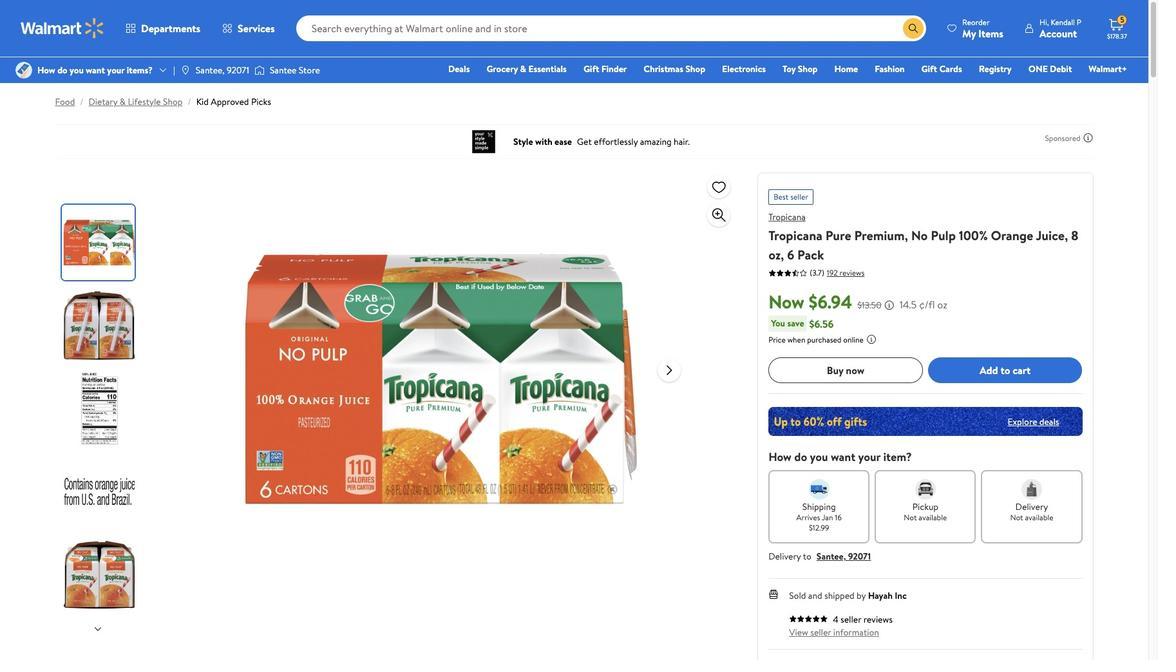 Task type: vqa. For each thing, say whether or not it's contained in the screenshot.
FOR for less
no



Task type: locate. For each thing, give the bounding box(es) containing it.
2 horizontal spatial shop
[[798, 62, 818, 75]]

save
[[787, 317, 804, 330]]

not for delivery
[[1010, 512, 1023, 523]]

0 horizontal spatial delivery
[[769, 550, 801, 563]]

cart
[[1013, 363, 1031, 377]]

you up intent image for shipping on the right of the page
[[810, 449, 828, 465]]

0 vertical spatial to
[[1001, 363, 1010, 377]]

2 gift from the left
[[921, 62, 937, 75]]

1 vertical spatial how
[[769, 449, 792, 465]]

1 vertical spatial &
[[120, 95, 126, 108]]

your
[[107, 64, 125, 77], [858, 449, 881, 465]]

services button
[[211, 13, 286, 44]]

shop right toy
[[798, 62, 818, 75]]

192 reviews link
[[824, 267, 865, 278]]

0 horizontal spatial seller
[[790, 191, 808, 202]]

0 horizontal spatial  image
[[15, 62, 32, 79]]

buy
[[827, 363, 843, 377]]

sold and shipped by hayah inc
[[789, 589, 907, 602]]

1 vertical spatial santee,
[[817, 550, 846, 563]]

hi,
[[1040, 16, 1049, 27]]

shop right lifestyle
[[163, 95, 183, 108]]

/ right the food link
[[80, 95, 83, 108]]

0 horizontal spatial your
[[107, 64, 125, 77]]

reviews inside (3.7) 192 reviews
[[840, 267, 865, 278]]

reorder my items
[[962, 16, 1003, 40]]

pickup not available
[[904, 500, 947, 523]]

shop
[[686, 62, 705, 75], [798, 62, 818, 75], [163, 95, 183, 108]]

seller right best
[[790, 191, 808, 202]]

delivery up sold
[[769, 550, 801, 563]]

0 vertical spatial santee,
[[196, 64, 225, 77]]

gift finder
[[583, 62, 627, 75]]

1 horizontal spatial not
[[1010, 512, 1023, 523]]

shop right the christmas
[[686, 62, 705, 75]]

1 vertical spatial you
[[810, 449, 828, 465]]

14.5 ¢/fl oz you save $6.56
[[771, 298, 947, 331]]

kid approved picks link
[[196, 95, 271, 108]]

 image
[[15, 62, 32, 79], [254, 64, 265, 77]]

explore deals link
[[1002, 410, 1064, 433]]

available for pickup
[[919, 512, 947, 523]]

0 horizontal spatial gift
[[583, 62, 599, 75]]

tropicana up 6
[[769, 227, 822, 244]]

seller right 4
[[841, 613, 861, 626]]

purchased
[[807, 334, 841, 345]]

0 vertical spatial you
[[70, 64, 84, 77]]

best seller
[[774, 191, 808, 202]]

price when purchased online
[[769, 334, 864, 345]]

1 available from the left
[[919, 512, 947, 523]]

1 vertical spatial to
[[803, 550, 811, 563]]

want left item?
[[831, 449, 855, 465]]

0 horizontal spatial 92071
[[227, 64, 249, 77]]

to inside add to cart button
[[1001, 363, 1010, 377]]

gift left cards
[[921, 62, 937, 75]]

orange
[[991, 227, 1033, 244]]

1 vertical spatial do
[[794, 449, 807, 465]]

1 horizontal spatial available
[[1025, 512, 1053, 523]]

1 horizontal spatial shop
[[686, 62, 705, 75]]

1 vertical spatial want
[[831, 449, 855, 465]]

$178.37
[[1107, 32, 1127, 41]]

gift inside gift cards 'link'
[[921, 62, 937, 75]]

1 vertical spatial tropicana
[[769, 227, 822, 244]]

santee,
[[196, 64, 225, 77], [817, 550, 846, 563]]

available inside 'pickup not available'
[[919, 512, 947, 523]]

sold
[[789, 589, 806, 602]]

do up shipping at the bottom right of page
[[794, 449, 807, 465]]

0 vertical spatial how
[[37, 64, 55, 77]]

0 horizontal spatial do
[[57, 64, 67, 77]]

account
[[1040, 26, 1077, 40]]

food link
[[55, 95, 75, 108]]

0 vertical spatial &
[[520, 62, 526, 75]]

santee, down $12.99
[[817, 550, 846, 563]]

to for add
[[1001, 363, 1010, 377]]

available
[[919, 512, 947, 523], [1025, 512, 1053, 523]]

deals
[[448, 62, 470, 75]]

2 not from the left
[[1010, 512, 1023, 523]]

Walmart Site-Wide search field
[[296, 15, 926, 41]]

to down $12.99
[[803, 550, 811, 563]]

1 vertical spatial your
[[858, 449, 881, 465]]

0 horizontal spatial available
[[919, 512, 947, 523]]

1 horizontal spatial &
[[520, 62, 526, 75]]

not down the intent image for pickup
[[904, 512, 917, 523]]

& right dietary
[[120, 95, 126, 108]]

want up dietary
[[86, 64, 105, 77]]

shipped
[[824, 589, 855, 602]]

dietary & lifestyle shop link
[[89, 95, 183, 108]]

you for how do you want your items?
[[70, 64, 84, 77]]

 image down walmart image
[[15, 62, 32, 79]]

christmas shop link
[[638, 62, 711, 76]]

want for item?
[[831, 449, 855, 465]]

/
[[80, 95, 83, 108], [188, 95, 191, 108]]

0 vertical spatial delivery
[[1015, 500, 1048, 513]]

0 vertical spatial do
[[57, 64, 67, 77]]

&
[[520, 62, 526, 75], [120, 95, 126, 108]]

sponsored
[[1045, 132, 1080, 143]]

0 vertical spatial reviews
[[840, 267, 865, 278]]

tropicana pure premium, no pulp 100% orange juice, 8 oz, 6 pack - image 5 of 9 image
[[62, 537, 137, 613]]

14.5
[[900, 298, 917, 312]]

1 vertical spatial reviews
[[864, 613, 893, 626]]

your left the items?
[[107, 64, 125, 77]]

4 seller reviews
[[833, 613, 893, 626]]

to left the cart
[[1001, 363, 1010, 377]]

/ left the kid
[[188, 95, 191, 108]]

jan
[[822, 512, 833, 523]]

not inside delivery not available
[[1010, 512, 1023, 523]]

delivery for not
[[1015, 500, 1048, 513]]

0 vertical spatial your
[[107, 64, 125, 77]]

1 horizontal spatial your
[[858, 449, 881, 465]]

tropicana pure premium, no pulp 100% orange juice, 8 oz, 6 pack - image 2 of 9 image
[[62, 288, 137, 363]]

 image for how do you want your items?
[[15, 62, 32, 79]]

you up the food link
[[70, 64, 84, 77]]

1 horizontal spatial 92071
[[848, 550, 871, 563]]

approved
[[211, 95, 249, 108]]

electronics
[[722, 62, 766, 75]]

reviews down hayah
[[864, 613, 893, 626]]

want for items?
[[86, 64, 105, 77]]

1 not from the left
[[904, 512, 917, 523]]

0 vertical spatial want
[[86, 64, 105, 77]]

0 horizontal spatial santee,
[[196, 64, 225, 77]]

electronics link
[[716, 62, 772, 76]]

& right grocery
[[520, 62, 526, 75]]

reviews right 192
[[840, 267, 865, 278]]

4
[[833, 613, 838, 626]]

92071 up kid approved picks link
[[227, 64, 249, 77]]

1 horizontal spatial  image
[[254, 64, 265, 77]]

departments
[[141, 21, 200, 35]]

buy now button
[[769, 357, 923, 383]]

how
[[37, 64, 55, 77], [769, 449, 792, 465]]

do for how do you want your items?
[[57, 64, 67, 77]]

christmas shop
[[644, 62, 705, 75]]

0 horizontal spatial how
[[37, 64, 55, 77]]

0 vertical spatial tropicana
[[769, 211, 806, 224]]

1 vertical spatial delivery
[[769, 550, 801, 563]]

1 vertical spatial 92071
[[848, 550, 871, 563]]

gift inside gift finder link
[[583, 62, 599, 75]]

not inside 'pickup not available'
[[904, 512, 917, 523]]

your left item?
[[858, 449, 881, 465]]

0 horizontal spatial to
[[803, 550, 811, 563]]

how do you want your item?
[[769, 449, 912, 465]]

walmart+
[[1089, 62, 1127, 75]]

Search search field
[[296, 15, 926, 41]]

available down intent image for delivery
[[1025, 512, 1053, 523]]

0 horizontal spatial you
[[70, 64, 84, 77]]

1 horizontal spatial how
[[769, 449, 792, 465]]

tropicana pure premium, no pulp 100% orange juice, 8 oz, 6 pack - image 4 of 9 image
[[62, 454, 137, 529]]

delivery down intent image for delivery
[[1015, 500, 1048, 513]]

tropicana pure premium, no pulp 100% orange juice, 8 oz, 6 pack image
[[235, 173, 648, 585]]

to
[[1001, 363, 1010, 377], [803, 550, 811, 563]]

one
[[1028, 62, 1048, 75]]

hi, kendall p account
[[1040, 16, 1081, 40]]

arrives
[[796, 512, 820, 523]]

seller down "5 stars out of 5, based on 4 seller reviews" "element"
[[810, 626, 831, 639]]

santee, 92071 button
[[817, 550, 871, 563]]

delivery inside delivery not available
[[1015, 500, 1048, 513]]

seller
[[790, 191, 808, 202], [841, 613, 861, 626], [810, 626, 831, 639]]

available inside delivery not available
[[1025, 512, 1053, 523]]

next image image
[[93, 624, 103, 634]]

 image
[[180, 65, 191, 75]]

1 horizontal spatial you
[[810, 449, 828, 465]]

tropicana pure premium, no pulp 100% orange juice, 8 oz, 6 pack - image 3 of 9 image
[[62, 371, 137, 446]]

0 horizontal spatial not
[[904, 512, 917, 523]]

0 horizontal spatial /
[[80, 95, 83, 108]]

do up the food link
[[57, 64, 67, 77]]

tropicana down best seller
[[769, 211, 806, 224]]

92071 up by
[[848, 550, 871, 563]]

legal information image
[[866, 334, 877, 345]]

reorder
[[962, 16, 990, 27]]

1 horizontal spatial want
[[831, 449, 855, 465]]

1 horizontal spatial to
[[1001, 363, 1010, 377]]

1 gift from the left
[[583, 62, 599, 75]]

toy shop link
[[777, 62, 823, 76]]

1 horizontal spatial do
[[794, 449, 807, 465]]

available down the intent image for pickup
[[919, 512, 947, 523]]

essentials
[[528, 62, 567, 75]]

your for items?
[[107, 64, 125, 77]]

1 horizontal spatial delivery
[[1015, 500, 1048, 513]]

 image left santee
[[254, 64, 265, 77]]

santee, up the kid
[[196, 64, 225, 77]]

0 horizontal spatial want
[[86, 64, 105, 77]]

add to cart button
[[928, 357, 1082, 383]]

you
[[70, 64, 84, 77], [810, 449, 828, 465]]

2 horizontal spatial seller
[[841, 613, 861, 626]]

2 tropicana from the top
[[769, 227, 822, 244]]

2 / from the left
[[188, 95, 191, 108]]

2 available from the left
[[1025, 512, 1053, 523]]

delivery to santee, 92071
[[769, 550, 871, 563]]

¢/fl
[[919, 298, 935, 312]]

intent image for delivery image
[[1022, 479, 1042, 500]]

oz
[[937, 298, 947, 312]]

1 horizontal spatial /
[[188, 95, 191, 108]]

not down intent image for delivery
[[1010, 512, 1023, 523]]

how do you want your items?
[[37, 64, 153, 77]]

1 horizontal spatial seller
[[810, 626, 831, 639]]

192
[[827, 267, 838, 278]]

deals link
[[442, 62, 476, 76]]

hayah
[[868, 589, 893, 602]]

1 horizontal spatial gift
[[921, 62, 937, 75]]

shipping
[[802, 500, 836, 513]]

now
[[846, 363, 864, 377]]

gift left finder
[[583, 62, 599, 75]]

delivery
[[1015, 500, 1048, 513], [769, 550, 801, 563]]

pickup
[[912, 500, 938, 513]]

shop for christmas shop
[[686, 62, 705, 75]]

you for how do you want your item?
[[810, 449, 828, 465]]

gift for gift cards
[[921, 62, 937, 75]]

shop for toy shop
[[798, 62, 818, 75]]

|
[[173, 64, 175, 77]]

explore deals
[[1008, 415, 1059, 428]]

1 tropicana from the top
[[769, 211, 806, 224]]

and
[[808, 589, 822, 602]]



Task type: describe. For each thing, give the bounding box(es) containing it.
1 horizontal spatial santee,
[[817, 550, 846, 563]]

items
[[978, 26, 1003, 40]]

by
[[857, 589, 866, 602]]

$12.99
[[809, 522, 829, 533]]

0 horizontal spatial &
[[120, 95, 126, 108]]

how for how do you want your items?
[[37, 64, 55, 77]]

gift cards
[[921, 62, 962, 75]]

0 horizontal spatial shop
[[163, 95, 183, 108]]

walmart image
[[21, 18, 104, 39]]

available for delivery
[[1025, 512, 1053, 523]]

pulp
[[931, 227, 956, 244]]

one debit link
[[1023, 62, 1078, 76]]

view seller information
[[789, 626, 879, 639]]

kid
[[196, 95, 209, 108]]

items?
[[127, 64, 153, 77]]

finder
[[601, 62, 627, 75]]

up to sixty percent off deals. shop now. image
[[769, 407, 1082, 436]]

seller for view
[[810, 626, 831, 639]]

how for how do you want your item?
[[769, 449, 792, 465]]

christmas
[[644, 62, 683, 75]]

add
[[980, 363, 998, 377]]

pack
[[797, 246, 824, 263]]

search icon image
[[908, 23, 919, 33]]

store
[[299, 64, 320, 77]]

shipping arrives jan 16 $12.99
[[796, 500, 842, 533]]

do for how do you want your item?
[[794, 449, 807, 465]]

5
[[1120, 14, 1124, 25]]

$13.50
[[857, 299, 882, 312]]

explore
[[1008, 415, 1037, 428]]

walmart+ link
[[1083, 62, 1133, 76]]

registry link
[[973, 62, 1018, 76]]

debit
[[1050, 62, 1072, 75]]

p
[[1077, 16, 1081, 27]]

next media item image
[[662, 362, 677, 378]]

you
[[771, 317, 785, 330]]

juice,
[[1036, 227, 1068, 244]]

santee store
[[270, 64, 320, 77]]

registry
[[979, 62, 1012, 75]]

departments button
[[115, 13, 211, 44]]

no
[[911, 227, 928, 244]]

$6.56
[[809, 317, 834, 331]]

1 / from the left
[[80, 95, 83, 108]]

reviews for (3.7) 192 reviews
[[840, 267, 865, 278]]

kendall
[[1051, 16, 1075, 27]]

services
[[238, 21, 275, 35]]

view seller information link
[[789, 626, 879, 639]]

0 vertical spatial 92071
[[227, 64, 249, 77]]

ad disclaimer and feedback image
[[1083, 133, 1093, 143]]

gift for gift finder
[[583, 62, 599, 75]]

(3.7) 192 reviews
[[810, 267, 865, 278]]

toy
[[783, 62, 796, 75]]

zoom image modal image
[[711, 207, 727, 223]]

tropicana tropicana pure premium, no pulp 100% orange juice, 8 oz, 6 pack
[[769, 211, 1079, 263]]

intent image for shipping image
[[809, 479, 829, 500]]

your for item?
[[858, 449, 881, 465]]

5 stars out of 5, based on 4 seller reviews element
[[789, 615, 828, 623]]

(3.7)
[[810, 267, 824, 278]]

16
[[835, 512, 842, 523]]

view
[[789, 626, 808, 639]]

8
[[1071, 227, 1079, 244]]

home link
[[829, 62, 864, 76]]

delivery not available
[[1010, 500, 1053, 523]]

seller for 4
[[841, 613, 861, 626]]

reviews for 4 seller reviews
[[864, 613, 893, 626]]

grocery & essentials link
[[481, 62, 573, 76]]

fashion link
[[869, 62, 910, 76]]

best
[[774, 191, 789, 202]]

my
[[962, 26, 976, 40]]

lifestyle
[[128, 95, 161, 108]]

clear search field text image
[[888, 23, 898, 33]]

seller for best
[[790, 191, 808, 202]]

toy shop
[[783, 62, 818, 75]]

 image for santee store
[[254, 64, 265, 77]]

add to favorites list, tropicana pure premium, no pulp 100% orange juice, 8 oz, 6 pack image
[[711, 179, 727, 195]]

tropicana pure premium, no pulp 100% orange juice, 8 oz, 6 pack - image 1 of 9 image
[[62, 205, 137, 280]]

fashion
[[875, 62, 905, 75]]

to for delivery
[[803, 550, 811, 563]]

price
[[769, 334, 786, 345]]

not for pickup
[[904, 512, 917, 523]]

now $6.94
[[769, 289, 852, 314]]

& inside grocery & essentials link
[[520, 62, 526, 75]]

now
[[769, 289, 804, 314]]

santee, 92071
[[196, 64, 249, 77]]

intent image for pickup image
[[915, 479, 936, 500]]

when
[[788, 334, 805, 345]]

one debit
[[1028, 62, 1072, 75]]

learn more about strikethrough prices image
[[884, 300, 894, 310]]

online
[[843, 334, 864, 345]]

dietary
[[89, 95, 117, 108]]

tropicana link
[[769, 211, 806, 224]]

add to cart
[[980, 363, 1031, 377]]

food
[[55, 95, 75, 108]]

cards
[[939, 62, 962, 75]]

$6.94
[[809, 289, 852, 314]]

information
[[833, 626, 879, 639]]

inc
[[895, 589, 907, 602]]

item?
[[883, 449, 912, 465]]

grocery & essentials
[[487, 62, 567, 75]]

santee
[[270, 64, 297, 77]]

delivery for to
[[769, 550, 801, 563]]

gift cards link
[[916, 62, 968, 76]]

food / dietary & lifestyle shop / kid approved picks
[[55, 95, 271, 108]]

premium,
[[854, 227, 908, 244]]



